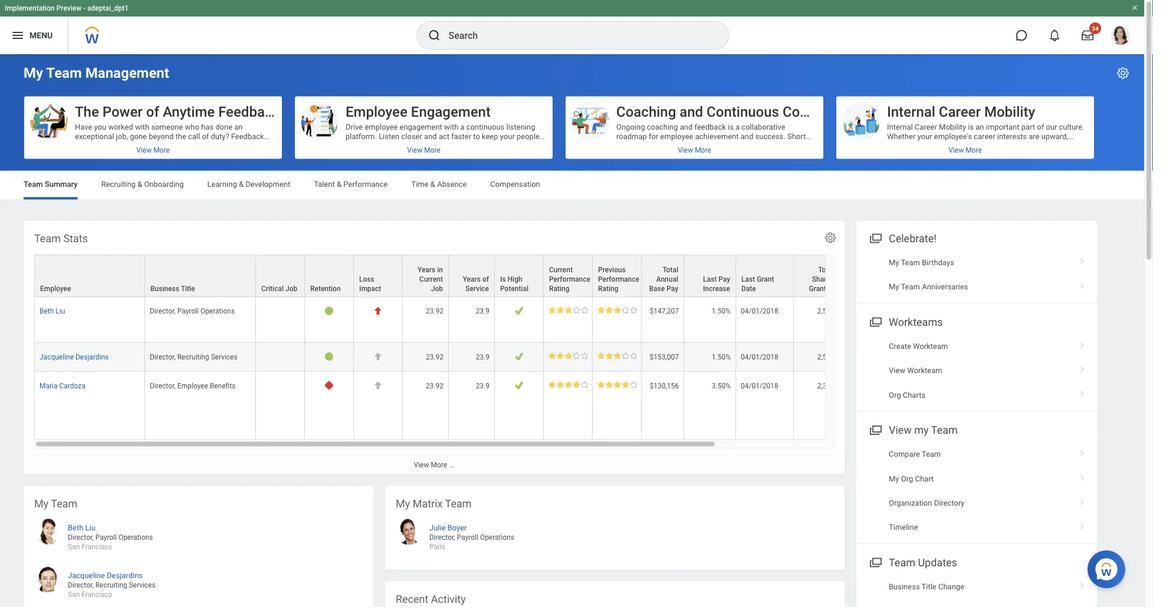 Task type: describe. For each thing, give the bounding box(es) containing it.
coaching and continuous conversations button
[[566, 97, 875, 159]]

org charts
[[890, 391, 926, 400]]

director, for director, payroll operations
[[150, 307, 176, 316]]

view for view my team
[[890, 425, 913, 437]]

beth inside list item
[[68, 524, 83, 533]]

chevron right image for business title change
[[1075, 579, 1091, 591]]

last pay increase button
[[685, 255, 736, 297]]

chevron right image for org charts
[[1075, 387, 1091, 399]]

more
[[431, 461, 447, 469]]

...
[[449, 461, 455, 469]]

profile logan mcneil image
[[1112, 26, 1131, 47]]

birthdays
[[923, 258, 955, 267]]

timeline link
[[857, 516, 1098, 540]]

change
[[939, 583, 965, 592]]

team stats
[[34, 233, 88, 245]]

view workteam link
[[857, 359, 1098, 383]]

view more ...
[[414, 461, 455, 469]]

menu button
[[0, 17, 68, 54]]

julie boyer list item
[[396, 519, 615, 553]]

employee button
[[35, 255, 145, 297]]

$153,007
[[650, 353, 679, 361]]

jacqueline desjardins for jacqueline desjardins link inside the row
[[40, 353, 109, 361]]

& for time
[[431, 180, 436, 189]]

cardoza
[[59, 382, 85, 390]]

my for my team anniversaries
[[890, 283, 900, 292]]

summary
[[45, 180, 78, 189]]

business title column header
[[145, 255, 256, 298]]

payroll for beth liu
[[95, 534, 117, 542]]

23.92 for director, payroll operations
[[426, 307, 444, 316]]

menu group image
[[868, 555, 884, 571]]

list inside my team element
[[34, 513, 363, 608]]

absence
[[437, 180, 467, 189]]

beth liu list item
[[34, 519, 363, 553]]

menu group image for view my team
[[868, 422, 884, 438]]

employee for employee engagement
[[346, 103, 408, 120]]

previous performance rating
[[599, 266, 640, 293]]

the power of anytime feedback
[[75, 103, 280, 120]]

workteam for view workteam
[[908, 367, 943, 375]]

my
[[915, 425, 929, 437]]

last for last grant date
[[742, 275, 756, 284]]

view my team
[[890, 425, 958, 437]]

04/01/2018 for 2,388
[[741, 382, 779, 390]]

rating for current performance rating
[[550, 285, 570, 293]]

my team anniversaries
[[890, 283, 969, 292]]

search image
[[428, 28, 442, 43]]

chevron right image for my org chart
[[1075, 471, 1091, 482]]

feedback
[[219, 103, 280, 120]]

this worker has a high retention risk - immediate action needed. image
[[325, 381, 334, 390]]

23.9 for $130,156
[[476, 382, 490, 390]]

onboarding
[[144, 180, 184, 189]]

my matrix team
[[396, 498, 472, 511]]

team stats element
[[24, 221, 952, 475]]

director, for director, recruiting services
[[150, 353, 176, 361]]

my team birthdays
[[890, 258, 955, 267]]

potential
[[501, 285, 529, 293]]

julie boyer
[[430, 524, 467, 533]]

my for my team management
[[24, 65, 43, 81]]

org inside "link"
[[890, 391, 902, 400]]

matrix
[[413, 498, 443, 511]]

business for business title change
[[890, 583, 921, 592]]

anniversaries
[[923, 283, 969, 292]]

implementation
[[5, 4, 55, 12]]

total shares granted button
[[795, 255, 840, 297]]

create
[[890, 342, 912, 351]]

director, payroll operations paris
[[430, 534, 515, 552]]

pay inside last pay increase
[[719, 275, 731, 284]]

employee engagement button
[[295, 97, 553, 159]]

chevron right image for create workteam
[[1075, 338, 1091, 350]]

34
[[1093, 25, 1100, 32]]

base
[[650, 285, 665, 293]]

liu for left beth liu link
[[56, 307, 65, 316]]

implementation preview -   adeptai_dpt1
[[5, 4, 129, 12]]

main content containing my team management
[[0, 54, 1145, 608]]

create workteam link
[[857, 334, 1098, 359]]

04/01/2018 for 2,592
[[741, 353, 779, 361]]

talent
[[314, 180, 335, 189]]

the loss of this employee would be catastrophic or critical to the organization. image
[[374, 307, 383, 316]]

total annual base pay
[[650, 266, 679, 293]]

coaching
[[617, 103, 677, 120]]

04/01/2018 for 2,547
[[741, 307, 779, 316]]

annual
[[657, 275, 679, 284]]

business title change
[[890, 583, 965, 592]]

my matrix team element
[[385, 487, 845, 570]]

business title button
[[145, 255, 256, 297]]

recruiting for director, recruiting services san francisco
[[95, 582, 127, 590]]

current performance rating column header
[[544, 255, 593, 298]]

chevron right image for my team birthdays
[[1075, 254, 1091, 266]]

payroll for julie boyer
[[457, 534, 479, 542]]

notifications large image
[[1050, 30, 1061, 41]]

performance for previous
[[599, 275, 640, 284]]

chevron right image for timeline
[[1075, 520, 1091, 531]]

career
[[940, 103, 982, 120]]

total annual base pay button
[[642, 255, 684, 297]]

francisco for liu
[[82, 544, 112, 552]]

management
[[85, 65, 169, 81]]

beth inside team stats element
[[40, 307, 54, 316]]

previous
[[599, 266, 626, 274]]

of inside "button"
[[146, 103, 159, 120]]

director, for director, payroll operations san francisco
[[68, 534, 94, 542]]

23.92 for director, recruiting services
[[426, 353, 444, 361]]

date
[[742, 285, 757, 293]]

cell for director, payroll operations
[[256, 297, 305, 343]]

row containing maria cardoza
[[34, 372, 952, 440]]

services for director, recruiting services
[[211, 353, 238, 361]]

title for business title change
[[922, 583, 937, 592]]

employee column header
[[34, 255, 145, 298]]

charts
[[904, 391, 926, 400]]

the
[[75, 103, 99, 120]]

team summary
[[24, 180, 78, 189]]

last grant date button
[[737, 255, 794, 297]]

menu group image for workteams
[[868, 314, 884, 330]]

workteam for create workteam
[[914, 342, 949, 351]]

payroll inside team stats element
[[177, 307, 199, 316]]

$130,156
[[650, 382, 679, 390]]

business for business title
[[151, 285, 179, 293]]

justify image
[[11, 28, 25, 43]]

the worker has been assessed as having high potential. image for $153,007
[[515, 352, 524, 361]]

director, employee benefits
[[150, 382, 236, 390]]

critical job button
[[256, 255, 305, 297]]

operations for beth liu
[[119, 534, 153, 542]]

years of service button
[[449, 255, 495, 297]]

compare team
[[890, 450, 942, 459]]

inbox large image
[[1083, 30, 1094, 41]]

time & absence
[[412, 180, 467, 189]]

meets expectations - performance in line with a solid team contributor. image for $153,007
[[549, 352, 589, 359]]

loss impact column header
[[354, 255, 403, 298]]

employee engagement
[[346, 103, 491, 120]]

timeline
[[890, 524, 919, 533]]

my team
[[34, 498, 78, 511]]

development
[[246, 180, 291, 189]]

of inside years of service
[[483, 275, 489, 284]]

years in current job column header
[[403, 255, 449, 298]]

retention column header
[[305, 255, 354, 298]]

last for last pay increase
[[704, 275, 717, 284]]

configure this page image
[[1117, 66, 1131, 80]]

0 horizontal spatial performance
[[344, 180, 388, 189]]

my team birthdays link
[[857, 251, 1098, 275]]

preview
[[56, 4, 82, 12]]

the worker has been assessed as having high potential. image for $147,207
[[515, 307, 524, 316]]

loss impact
[[359, 275, 382, 293]]

learning & development
[[208, 180, 291, 189]]

view for view more ...
[[414, 461, 429, 469]]

granted
[[810, 285, 835, 293]]

my org chart link
[[857, 467, 1098, 492]]

grant
[[757, 275, 775, 284]]

in
[[438, 266, 443, 274]]

beth liu inside list item
[[68, 524, 96, 533]]

performance for current
[[550, 275, 591, 284]]

& for recruiting
[[138, 180, 142, 189]]

recent
[[396, 594, 429, 606]]

director, payroll operations san francisco
[[68, 534, 153, 552]]

benefits
[[210, 382, 236, 390]]

this worker has low retention risk. image for director, recruiting services
[[325, 352, 334, 361]]

menu group image for celebrate!
[[868, 230, 884, 246]]



Task type: locate. For each thing, give the bounding box(es) containing it.
1 vertical spatial 04/01/2018
[[741, 353, 779, 361]]

0 vertical spatial san
[[68, 544, 80, 552]]

23.92 for director, employee benefits
[[426, 382, 444, 390]]

1 san from the top
[[68, 544, 80, 552]]

jacqueline desjardins link
[[40, 351, 109, 361], [68, 569, 143, 580]]

1 vertical spatial meets expectations - performance in line with a solid team contributor. image
[[549, 352, 589, 359]]

& right learning
[[239, 180, 244, 189]]

beth liu inside team stats element
[[40, 307, 65, 316]]

23.92
[[426, 307, 444, 316], [426, 353, 444, 361], [426, 382, 444, 390]]

0 vertical spatial recruiting
[[101, 180, 136, 189]]

view inside view more ... link
[[414, 461, 429, 469]]

3.50%
[[712, 382, 731, 390]]

1 horizontal spatial employee
[[177, 382, 208, 390]]

last pay increase
[[704, 275, 731, 293]]

2 vertical spatial recruiting
[[95, 582, 127, 590]]

years for service
[[463, 275, 481, 284]]

workteam inside view workteam link
[[908, 367, 943, 375]]

desjardins up cardoza
[[76, 353, 109, 361]]

1 the worker has been assessed as having high potential. image from the top
[[515, 307, 524, 316]]

0 vertical spatial meets expectations - performance in line with a solid team contributor. image
[[549, 307, 589, 314]]

recruiting for director, recruiting services
[[177, 353, 209, 361]]

1 francisco from the top
[[82, 544, 112, 552]]

2 san from the top
[[68, 591, 80, 600]]

my team element
[[24, 487, 374, 608]]

team updates
[[890, 557, 958, 570]]

2 vertical spatial 04/01/2018
[[741, 382, 779, 390]]

1.50%
[[712, 307, 731, 316], [712, 353, 731, 361]]

this worker has low retention risk. image up this worker has a high retention risk - immediate action needed. icon
[[325, 352, 334, 361]]

chevron right image inside my team birthdays link
[[1075, 254, 1091, 266]]

director, down director, payroll operations san francisco
[[68, 582, 94, 590]]

1 vertical spatial 23.9
[[476, 353, 490, 361]]

meets expectations - performance in line with a solid team contributor. image
[[549, 307, 589, 314], [549, 352, 589, 359]]

view left more
[[414, 461, 429, 469]]

maria cardoza
[[40, 382, 85, 390]]

2 vertical spatial the worker has been assessed as having high potential. image
[[515, 381, 524, 390]]

years of service
[[463, 275, 489, 293]]

1 horizontal spatial beth liu
[[68, 524, 96, 533]]

0 horizontal spatial beth
[[40, 307, 54, 316]]

loss impact button
[[354, 255, 403, 297]]

current performance rating
[[550, 266, 591, 293]]

beth liu link up director, payroll operations san francisco
[[68, 522, 96, 533]]

performance inside column header
[[599, 275, 640, 284]]

cell
[[256, 297, 305, 343], [256, 343, 305, 372], [256, 372, 305, 440]]

3 row from the top
[[34, 343, 952, 372]]

impact
[[359, 285, 382, 293]]

workteam
[[914, 342, 949, 351], [908, 367, 943, 375]]

services inside row
[[211, 353, 238, 361]]

desjardins for jacqueline desjardins link inside the row
[[76, 353, 109, 361]]

current inside years in current job
[[420, 275, 443, 284]]

5 chevron right image from the top
[[1075, 471, 1091, 482]]

total for total annual base pay
[[663, 266, 679, 274]]

1 vertical spatial title
[[922, 583, 937, 592]]

business title change link
[[857, 575, 1098, 600]]

francisco for desjardins
[[82, 591, 112, 600]]

business inside list
[[890, 583, 921, 592]]

1.50% up 3.50%
[[712, 353, 731, 361]]

0 horizontal spatial beth liu link
[[40, 305, 65, 316]]

job right critical
[[286, 285, 298, 293]]

org left chart
[[902, 475, 914, 484]]

chevron right image inside the my org chart link
[[1075, 471, 1091, 482]]

julie boyer link
[[430, 522, 467, 533]]

chevron right image for organization directory
[[1075, 495, 1091, 507]]

shares
[[813, 275, 835, 284]]

0 horizontal spatial liu
[[56, 307, 65, 316]]

1 vertical spatial this worker has low retention risk. image
[[325, 352, 334, 361]]

4 & from the left
[[431, 180, 436, 189]]

1 horizontal spatial rating
[[599, 285, 619, 293]]

0 vertical spatial beth liu link
[[40, 305, 65, 316]]

0 horizontal spatial business
[[151, 285, 179, 293]]

jacqueline
[[40, 353, 74, 361], [68, 572, 105, 580]]

0 horizontal spatial last
[[704, 275, 717, 284]]

jacqueline inside row
[[40, 353, 74, 361]]

this worker has low retention risk. image down retention
[[325, 307, 334, 316]]

1 vertical spatial view
[[890, 425, 913, 437]]

menu group image
[[868, 230, 884, 246], [868, 314, 884, 330], [868, 422, 884, 438]]

chevron right image inside compare team link
[[1075, 446, 1091, 458]]

0 horizontal spatial years
[[418, 266, 436, 274]]

6 chevron right image from the top
[[1075, 520, 1091, 531]]

last up the increase
[[704, 275, 717, 284]]

payroll down boyer
[[457, 534, 479, 542]]

of right power
[[146, 103, 159, 120]]

1 cell from the top
[[256, 297, 305, 343]]

0 vertical spatial view
[[890, 367, 906, 375]]

services up 'benefits'
[[211, 353, 238, 361]]

3 menu group image from the top
[[868, 422, 884, 438]]

3 chevron right image from the top
[[1075, 362, 1091, 374]]

business title change list
[[857, 575, 1098, 608]]

my org chart
[[890, 475, 934, 484]]

2 meets expectations - performance in line with a solid team contributor. image from the top
[[549, 352, 589, 359]]

total inside total shares granted
[[819, 266, 835, 274]]

tab list containing team summary
[[12, 171, 1133, 200]]

1 23.9 from the top
[[476, 307, 490, 316]]

2 last from the left
[[742, 275, 756, 284]]

my for my team birthdays
[[890, 258, 900, 267]]

meets expectations - performance in line with a solid team contributor. image down current performance rating
[[549, 307, 589, 314]]

chevron right image inside "organization directory" link
[[1075, 495, 1091, 507]]

last up "date"
[[742, 275, 756, 284]]

1 horizontal spatial job
[[431, 285, 443, 293]]

critical job column header
[[256, 255, 305, 298]]

francisco up "director, recruiting services san francisco"
[[82, 544, 112, 552]]

rating inside current performance rating
[[550, 285, 570, 293]]

business inside popup button
[[151, 285, 179, 293]]

title inside popup button
[[181, 285, 195, 293]]

continuous
[[707, 103, 780, 120]]

0 horizontal spatial employee
[[40, 285, 71, 293]]

1 vertical spatial current
[[420, 275, 443, 284]]

1 vertical spatial francisco
[[82, 591, 112, 600]]

0 horizontal spatial of
[[146, 103, 159, 120]]

& left onboarding
[[138, 180, 142, 189]]

the loss of this employee would be moderate or significant to the organization. image
[[374, 352, 383, 361]]

4 row from the top
[[34, 372, 952, 440]]

2,592
[[818, 353, 835, 361]]

0 vertical spatial jacqueline
[[40, 353, 74, 361]]

1 vertical spatial jacqueline desjardins link
[[68, 569, 143, 580]]

0 vertical spatial the worker has been assessed as having high potential. image
[[515, 307, 524, 316]]

director, for director, payroll operations paris
[[430, 534, 456, 542]]

row containing jacqueline desjardins
[[34, 343, 952, 372]]

2 23.92 from the top
[[426, 353, 444, 361]]

0 vertical spatial francisco
[[82, 544, 112, 552]]

cell for director, employee benefits
[[256, 372, 305, 440]]

2 cell from the top
[[256, 343, 305, 372]]

my for my matrix team
[[396, 498, 410, 511]]

1 23.92 from the top
[[426, 307, 444, 316]]

1 vertical spatial recruiting
[[177, 353, 209, 361]]

3 the worker has been assessed as having high potential. image from the top
[[515, 381, 524, 390]]

0 vertical spatial current
[[550, 266, 573, 274]]

0 horizontal spatial current
[[420, 275, 443, 284]]

director, inside director, payroll operations san francisco
[[68, 534, 94, 542]]

menu group image left celebrate!
[[868, 230, 884, 246]]

main content
[[0, 54, 1145, 608]]

tab list
[[12, 171, 1133, 200]]

3 04/01/2018 from the top
[[741, 382, 779, 390]]

list containing my team birthdays
[[857, 251, 1098, 300]]

workteam down workteams
[[914, 342, 949, 351]]

critical job
[[261, 285, 298, 293]]

rating down previous
[[599, 285, 619, 293]]

current right is high potential column header
[[550, 266, 573, 274]]

close environment banner image
[[1132, 4, 1139, 11]]

1.50% for $147,207
[[712, 307, 731, 316]]

3 cell from the top
[[256, 372, 305, 440]]

san inside director, payroll operations san francisco
[[68, 544, 80, 552]]

san for jacqueline desjardins
[[68, 591, 80, 600]]

talent & performance
[[314, 180, 388, 189]]

1 vertical spatial menu group image
[[868, 314, 884, 330]]

payroll up "director, recruiting services san francisco"
[[95, 534, 117, 542]]

my team anniversaries link
[[857, 275, 1098, 300]]

meets expectations - performance in line with a solid team contributor. image for $147,207
[[549, 307, 589, 314]]

1 horizontal spatial beth liu link
[[68, 522, 96, 533]]

current down in
[[420, 275, 443, 284]]

cell for director, recruiting services
[[256, 343, 305, 372]]

pay down annual
[[667, 285, 679, 293]]

0 vertical spatial desjardins
[[76, 353, 109, 361]]

&
[[138, 180, 142, 189], [239, 180, 244, 189], [337, 180, 342, 189], [431, 180, 436, 189]]

increase
[[704, 285, 731, 293]]

0 vertical spatial years
[[418, 266, 436, 274]]

celebrate!
[[890, 233, 937, 245]]

this worker has low retention risk. image for director, payroll operations
[[325, 307, 334, 316]]

beth
[[40, 307, 54, 316], [68, 524, 83, 533]]

1 vertical spatial the worker has been assessed as having high potential. image
[[515, 352, 524, 361]]

3 23.92 from the top
[[426, 382, 444, 390]]

performance down previous
[[599, 275, 640, 284]]

total annual base pay column header
[[642, 255, 685, 298]]

payroll inside director, payroll operations san francisco
[[95, 534, 117, 542]]

0 vertical spatial 23.92
[[426, 307, 444, 316]]

chevron right image inside business title change link
[[1075, 579, 1091, 591]]

2 rating from the left
[[599, 285, 619, 293]]

org left charts
[[890, 391, 902, 400]]

jacqueline desjardins up cardoza
[[40, 353, 109, 361]]

recent activity
[[396, 594, 466, 606]]

last inside last grant date
[[742, 275, 756, 284]]

2 menu group image from the top
[[868, 314, 884, 330]]

4 chevron right image from the top
[[1075, 579, 1091, 591]]

chevron right image for my team anniversaries
[[1075, 279, 1091, 290]]

chevron right image inside view workteam link
[[1075, 362, 1091, 374]]

the worker has been assessed as having high potential. image
[[515, 307, 524, 316], [515, 352, 524, 361], [515, 381, 524, 390]]

1 vertical spatial 23.92
[[426, 353, 444, 361]]

the loss of this employee would be moderate or significant to the organization. image
[[374, 381, 383, 390]]

critical
[[261, 285, 284, 293]]

high
[[508, 275, 523, 284]]

0 vertical spatial beth liu
[[40, 307, 65, 316]]

1 horizontal spatial pay
[[719, 275, 731, 284]]

1 vertical spatial of
[[483, 275, 489, 284]]

0 horizontal spatial rating
[[550, 285, 570, 293]]

0 horizontal spatial services
[[129, 582, 156, 590]]

performance right talent
[[344, 180, 388, 189]]

of up service
[[483, 275, 489, 284]]

list for view my team
[[857, 443, 1098, 540]]

employee
[[346, 103, 408, 120], [40, 285, 71, 293], [177, 382, 208, 390]]

view down create
[[890, 367, 906, 375]]

performance left previous performance rating popup button
[[550, 275, 591, 284]]

job down in
[[431, 285, 443, 293]]

1 04/01/2018 from the top
[[741, 307, 779, 316]]

francisco
[[82, 544, 112, 552], [82, 591, 112, 600]]

& for talent
[[337, 180, 342, 189]]

1 vertical spatial pay
[[667, 285, 679, 293]]

1 chevron right image from the top
[[1075, 279, 1091, 290]]

23.9
[[476, 307, 490, 316], [476, 353, 490, 361], [476, 382, 490, 390]]

2 row from the top
[[34, 297, 952, 343]]

is
[[501, 275, 506, 284]]

recruiting left onboarding
[[101, 180, 136, 189]]

chevron right image inside org charts "link"
[[1075, 387, 1091, 399]]

beth down the my team
[[68, 524, 83, 533]]

row
[[34, 255, 952, 298], [34, 297, 952, 343], [34, 343, 952, 372], [34, 372, 952, 440]]

0 horizontal spatial job
[[286, 285, 298, 293]]

7 chevron right image from the top
[[1075, 603, 1091, 608]]

director, up paris on the left bottom
[[430, 534, 456, 542]]

3 & from the left
[[337, 180, 342, 189]]

years up service
[[463, 275, 481, 284]]

liu inside team stats element
[[56, 307, 65, 316]]

1 meets expectations - performance in line with a solid team contributor. image from the top
[[549, 307, 589, 314]]

san inside "director, recruiting services san francisco"
[[68, 591, 80, 600]]

menu banner
[[0, 0, 1145, 54]]

1 horizontal spatial operations
[[201, 307, 235, 316]]

jacqueline desjardins list item
[[34, 567, 363, 600]]

jacqueline up maria cardoza "link"
[[40, 353, 74, 361]]

2 1.50% from the top
[[712, 353, 731, 361]]

view more ... link
[[24, 455, 845, 475]]

list for celebrate!
[[857, 251, 1098, 300]]

2 horizontal spatial performance
[[599, 275, 640, 284]]

2 horizontal spatial operations
[[480, 534, 515, 542]]

2 horizontal spatial employee
[[346, 103, 408, 120]]

learning
[[208, 180, 237, 189]]

my
[[24, 65, 43, 81], [890, 258, 900, 267], [890, 283, 900, 292], [890, 475, 900, 484], [34, 498, 49, 511], [396, 498, 410, 511]]

list
[[857, 251, 1098, 300], [857, 334, 1098, 408], [857, 443, 1098, 540], [34, 513, 363, 608]]

beth liu link down the employee "column header"
[[40, 305, 65, 316]]

desjardins for jacqueline desjardins link within the 'list item'
[[107, 572, 143, 580]]

23.9 for $147,207
[[476, 307, 490, 316]]

engagement
[[411, 103, 491, 120]]

and
[[680, 103, 704, 120]]

1 & from the left
[[138, 180, 142, 189]]

2 vertical spatial 23.92
[[426, 382, 444, 390]]

menu group image left workteams
[[868, 314, 884, 330]]

jacqueline desjardins inside 'list item'
[[68, 572, 143, 580]]

payroll
[[177, 307, 199, 316], [95, 534, 117, 542], [457, 534, 479, 542]]

jacqueline inside 'list item'
[[68, 572, 105, 580]]

0 vertical spatial this worker has low retention risk. image
[[325, 307, 334, 316]]

beth liu
[[40, 307, 65, 316], [68, 524, 96, 533]]

rating right is high potential column header
[[550, 285, 570, 293]]

years inside years of service
[[463, 275, 481, 284]]

1 menu group image from the top
[[868, 230, 884, 246]]

years left in
[[418, 266, 436, 274]]

services for director, recruiting services san francisco
[[129, 582, 156, 590]]

1 1.50% from the top
[[712, 307, 731, 316]]

pay up the increase
[[719, 275, 731, 284]]

0 vertical spatial 04/01/2018
[[741, 307, 779, 316]]

1 last from the left
[[704, 275, 717, 284]]

director, down the business title
[[150, 307, 176, 316]]

beth down the employee "column header"
[[40, 307, 54, 316]]

rating for previous performance rating
[[599, 285, 619, 293]]

last
[[704, 275, 717, 284], [742, 275, 756, 284]]

liu inside beth liu list item
[[85, 524, 96, 533]]

francisco down director, payroll operations san francisco
[[82, 591, 112, 600]]

compare team link
[[857, 443, 1098, 467]]

retention
[[310, 285, 341, 293]]

recruiting inside team stats element
[[177, 353, 209, 361]]

0 horizontal spatial operations
[[119, 534, 153, 542]]

view
[[890, 367, 906, 375], [890, 425, 913, 437], [414, 461, 429, 469]]

years in current job
[[418, 266, 443, 293]]

pay
[[719, 275, 731, 284], [667, 285, 679, 293]]

rating inside "previous performance rating"
[[599, 285, 619, 293]]

total inside total annual base pay
[[663, 266, 679, 274]]

this worker has low retention risk. image
[[325, 307, 334, 316], [325, 352, 334, 361]]

operations inside director, payroll operations san francisco
[[119, 534, 153, 542]]

director, down the my team
[[68, 534, 94, 542]]

jacqueline desjardins link for beth liu list item
[[68, 569, 143, 580]]

recruiting inside "director, recruiting services san francisco"
[[95, 582, 127, 590]]

-
[[83, 4, 86, 12]]

director, for director, recruiting services san francisco
[[68, 582, 94, 590]]

employee inside popup button
[[40, 285, 71, 293]]

workteam inside 'create workteam' link
[[914, 342, 949, 351]]

years for current
[[418, 266, 436, 274]]

last grant date
[[742, 275, 775, 293]]

liu
[[56, 307, 65, 316], [85, 524, 96, 533]]

maria
[[40, 382, 58, 390]]

3 chevron right image from the top
[[1075, 495, 1091, 507]]

liu up director, payroll operations san francisco
[[85, 524, 96, 533]]

the worker has been assessed as having high potential. image for $130,156
[[515, 381, 524, 390]]

2 this worker has low retention risk. image from the top
[[325, 352, 334, 361]]

previous performance rating button
[[593, 255, 642, 297]]

jacqueline desjardins link inside 'list item'
[[68, 569, 143, 580]]

0 horizontal spatial pay
[[667, 285, 679, 293]]

2 horizontal spatial payroll
[[457, 534, 479, 542]]

2 total from the left
[[819, 266, 835, 274]]

san for beth liu
[[68, 544, 80, 552]]

1 this worker has low retention risk. image from the top
[[325, 307, 334, 316]]

coaching and continuous conversations
[[617, 103, 875, 120]]

organization
[[890, 499, 933, 508]]

last pay increase column header
[[685, 255, 737, 298]]

title left "change" on the bottom
[[922, 583, 937, 592]]

beth liu down the employee "column header"
[[40, 307, 65, 316]]

1 vertical spatial services
[[129, 582, 156, 590]]

title inside list
[[922, 583, 937, 592]]

chevron right image
[[1075, 279, 1091, 290], [1075, 446, 1091, 458], [1075, 495, 1091, 507], [1075, 579, 1091, 591]]

pay inside total annual base pay
[[667, 285, 679, 293]]

chevron right image inside 'create workteam' link
[[1075, 338, 1091, 350]]

& right talent
[[337, 180, 342, 189]]

1 job from the left
[[286, 285, 298, 293]]

jacqueline desjardins link for row containing years in current job
[[40, 351, 109, 361]]

view left my
[[890, 425, 913, 437]]

1 horizontal spatial current
[[550, 266, 573, 274]]

francisco inside director, payroll operations san francisco
[[82, 544, 112, 552]]

0 vertical spatial jacqueline desjardins
[[40, 353, 109, 361]]

last grant date column header
[[737, 255, 795, 298]]

row containing beth liu
[[34, 297, 952, 343]]

1 horizontal spatial beth
[[68, 524, 83, 533]]

1 row from the top
[[34, 255, 952, 298]]

0 vertical spatial jacqueline desjardins link
[[40, 351, 109, 361]]

liu down the employee "column header"
[[56, 307, 65, 316]]

2 chevron right image from the top
[[1075, 338, 1091, 350]]

chevron right image for view workteam
[[1075, 362, 1091, 374]]

my for my org chart
[[890, 475, 900, 484]]

payroll down the business title
[[177, 307, 199, 316]]

1 horizontal spatial services
[[211, 353, 238, 361]]

services down director, payroll operations san francisco
[[129, 582, 156, 590]]

1 vertical spatial liu
[[85, 524, 96, 533]]

1 total from the left
[[663, 266, 679, 274]]

recruiting down director, payroll operations san francisco
[[95, 582, 127, 590]]

jacqueline desjardins link up cardoza
[[40, 351, 109, 361]]

1 vertical spatial years
[[463, 275, 481, 284]]

0 vertical spatial pay
[[719, 275, 731, 284]]

jacqueline desjardins for jacqueline desjardins link within the 'list item'
[[68, 572, 143, 580]]

1 horizontal spatial business
[[890, 583, 921, 592]]

employee for employee
[[40, 285, 71, 293]]

my team management
[[24, 65, 169, 81]]

my for my team
[[34, 498, 49, 511]]

1 horizontal spatial performance
[[550, 275, 591, 284]]

is high potential column header
[[495, 255, 544, 298]]

& for learning
[[239, 180, 244, 189]]

last inside last pay increase
[[704, 275, 717, 284]]

current inside current performance rating
[[550, 266, 573, 274]]

employee inside button
[[346, 103, 408, 120]]

jacqueline desjardins up "director, recruiting services san francisco"
[[68, 572, 143, 580]]

2 23.9 from the top
[[476, 353, 490, 361]]

business
[[151, 285, 179, 293], [890, 583, 921, 592]]

organization directory
[[890, 499, 965, 508]]

list for workteams
[[857, 334, 1098, 408]]

1 vertical spatial beth
[[68, 524, 83, 533]]

director, recruiting services san francisco
[[68, 582, 156, 600]]

1 horizontal spatial of
[[483, 275, 489, 284]]

1.50% for $153,007
[[712, 353, 731, 361]]

director, inside "director, payroll operations paris"
[[430, 534, 456, 542]]

desjardins up "director, recruiting services san francisco"
[[107, 572, 143, 580]]

1 vertical spatial employee
[[40, 285, 71, 293]]

title for business title
[[181, 285, 195, 293]]

director, for director, employee benefits
[[150, 382, 176, 390]]

23.92 right the loss of this employee would be moderate or significant to the organization. image
[[426, 382, 444, 390]]

0 vertical spatial business
[[151, 285, 179, 293]]

director, inside "director, recruiting services san francisco"
[[68, 582, 94, 590]]

previous performance rating column header
[[593, 255, 642, 298]]

2 vertical spatial employee
[[177, 382, 208, 390]]

activity
[[431, 594, 466, 606]]

beth liu up director, payroll operations san francisco
[[68, 524, 96, 533]]

1 horizontal spatial total
[[819, 266, 835, 274]]

chevron right image
[[1075, 254, 1091, 266], [1075, 338, 1091, 350], [1075, 362, 1091, 374], [1075, 387, 1091, 399], [1075, 471, 1091, 482], [1075, 520, 1091, 531], [1075, 603, 1091, 608]]

jacqueline for jacqueline desjardins link within the 'list item'
[[68, 572, 105, 580]]

0 horizontal spatial total
[[663, 266, 679, 274]]

0 horizontal spatial beth liu
[[40, 307, 65, 316]]

san
[[68, 544, 80, 552], [68, 591, 80, 600]]

jacqueline up "director, recruiting services san francisco"
[[68, 572, 105, 580]]

list containing compare team
[[857, 443, 1098, 540]]

0 vertical spatial title
[[181, 285, 195, 293]]

performance inside column header
[[550, 275, 591, 284]]

2 & from the left
[[239, 180, 244, 189]]

1 vertical spatial org
[[902, 475, 914, 484]]

Search Workday  search field
[[449, 22, 705, 48]]

1 rating from the left
[[550, 285, 570, 293]]

job inside years in current job
[[431, 285, 443, 293]]

2,547
[[818, 307, 835, 316]]

view inside view workteam link
[[890, 367, 906, 375]]

updates
[[919, 557, 958, 570]]

exceeds expectations - performance is excellent and generally surpassed expectations and required little to no supervision. image
[[549, 381, 589, 388]]

chevron right image inside my team anniversaries link
[[1075, 279, 1091, 290]]

current
[[550, 266, 573, 274], [420, 275, 443, 284]]

view for view workteam
[[890, 367, 906, 375]]

0 vertical spatial workteam
[[914, 342, 949, 351]]

1 vertical spatial san
[[68, 591, 80, 600]]

1 vertical spatial business
[[890, 583, 921, 592]]

services inside "director, recruiting services san francisco"
[[129, 582, 156, 590]]

1 vertical spatial workteam
[[908, 367, 943, 375]]

chevron right image inside the business title change list
[[1075, 603, 1091, 608]]

operations inside "director, payroll operations paris"
[[480, 534, 515, 542]]

years inside years in current job
[[418, 266, 436, 274]]

0 vertical spatial employee
[[346, 103, 408, 120]]

julie
[[430, 524, 446, 533]]

1 horizontal spatial liu
[[85, 524, 96, 533]]

years in current job button
[[403, 255, 449, 297]]

23.92 right the loss of this employee would be moderate or significant to the organization. icon
[[426, 353, 444, 361]]

0 vertical spatial org
[[890, 391, 902, 400]]

internal
[[888, 103, 936, 120]]

total up annual
[[663, 266, 679, 274]]

23.92 down years in current job
[[426, 307, 444, 316]]

chevron right image for compare team
[[1075, 446, 1091, 458]]

jacqueline desjardins link up "director, recruiting services san francisco"
[[68, 569, 143, 580]]

0 vertical spatial menu group image
[[868, 230, 884, 246]]

director, down director, recruiting services
[[150, 382, 176, 390]]

chevron right image inside timeline link
[[1075, 520, 1091, 531]]

business down team updates
[[890, 583, 921, 592]]

2 04/01/2018 from the top
[[741, 353, 779, 361]]

jacqueline for jacqueline desjardins link inside the row
[[40, 353, 74, 361]]

total
[[663, 266, 679, 274], [819, 266, 835, 274]]

1 horizontal spatial last
[[742, 275, 756, 284]]

performance
[[344, 180, 388, 189], [550, 275, 591, 284], [599, 275, 640, 284]]

meets expectations - performance in line with a solid team contributor. image up exceeds expectations - performance is excellent and generally surpassed expectations and required little to no supervision. image
[[549, 352, 589, 359]]

org charts link
[[857, 383, 1098, 408]]

liu for beth liu link in the list item
[[85, 524, 96, 533]]

1 vertical spatial 1.50%
[[712, 353, 731, 361]]

operations inside row
[[201, 307, 235, 316]]

beth liu link inside list item
[[68, 522, 96, 533]]

1 horizontal spatial payroll
[[177, 307, 199, 316]]

total up shares
[[819, 266, 835, 274]]

jacqueline desjardins link inside row
[[40, 351, 109, 361]]

total for total shares granted
[[819, 266, 835, 274]]

1 horizontal spatial years
[[463, 275, 481, 284]]

2 the worker has been assessed as having high potential. image from the top
[[515, 352, 524, 361]]

1 vertical spatial jacqueline desjardins
[[68, 572, 143, 580]]

loss
[[359, 275, 375, 284]]

desjardins inside row
[[76, 353, 109, 361]]

recruiting up director, employee benefits
[[177, 353, 209, 361]]

menu group image left my
[[868, 422, 884, 438]]

payroll inside "director, payroll operations paris"
[[457, 534, 479, 542]]

list containing create workteam
[[857, 334, 1098, 408]]

internal career mobility
[[888, 103, 1036, 120]]

business up director, payroll operations
[[151, 285, 179, 293]]

anytime
[[163, 103, 215, 120]]

23.9 for $153,007
[[476, 353, 490, 361]]

1 chevron right image from the top
[[1075, 254, 1091, 266]]

row containing years in current job
[[34, 255, 952, 298]]

2 francisco from the top
[[82, 591, 112, 600]]

configure team stats image
[[825, 232, 838, 245]]

director, up director, employee benefits
[[150, 353, 176, 361]]

1 horizontal spatial title
[[922, 583, 937, 592]]

service
[[466, 285, 489, 293]]

jacqueline desjardins inside row
[[40, 353, 109, 361]]

workteam down create workteam
[[908, 367, 943, 375]]

years of service column header
[[449, 255, 495, 298]]

list containing beth liu
[[34, 513, 363, 608]]

0 vertical spatial liu
[[56, 307, 65, 316]]

2 job from the left
[[431, 285, 443, 293]]

1.50% down the increase
[[712, 307, 731, 316]]

& right time on the top left of page
[[431, 180, 436, 189]]

2 vertical spatial 23.9
[[476, 382, 490, 390]]

francisco inside "director, recruiting services san francisco"
[[82, 591, 112, 600]]

2 chevron right image from the top
[[1075, 446, 1091, 458]]

mobility
[[985, 103, 1036, 120]]

desjardins
[[76, 353, 109, 361], [107, 572, 143, 580]]

4 chevron right image from the top
[[1075, 387, 1091, 399]]

0 vertical spatial beth
[[40, 307, 54, 316]]

2 vertical spatial view
[[414, 461, 429, 469]]

1 vertical spatial desjardins
[[107, 572, 143, 580]]

total shares granted
[[810, 266, 835, 293]]

3 23.9 from the top
[[476, 382, 490, 390]]

desjardins inside 'list item'
[[107, 572, 143, 580]]

stats
[[63, 233, 88, 245]]

title up director, payroll operations
[[181, 285, 195, 293]]

workteams
[[890, 316, 944, 329]]

operations for julie boyer
[[480, 534, 515, 542]]

boyer
[[448, 524, 467, 533]]

0 vertical spatial 1.50%
[[712, 307, 731, 316]]



Task type: vqa. For each thing, say whether or not it's contained in the screenshot.
the Subject corresponding to Date
no



